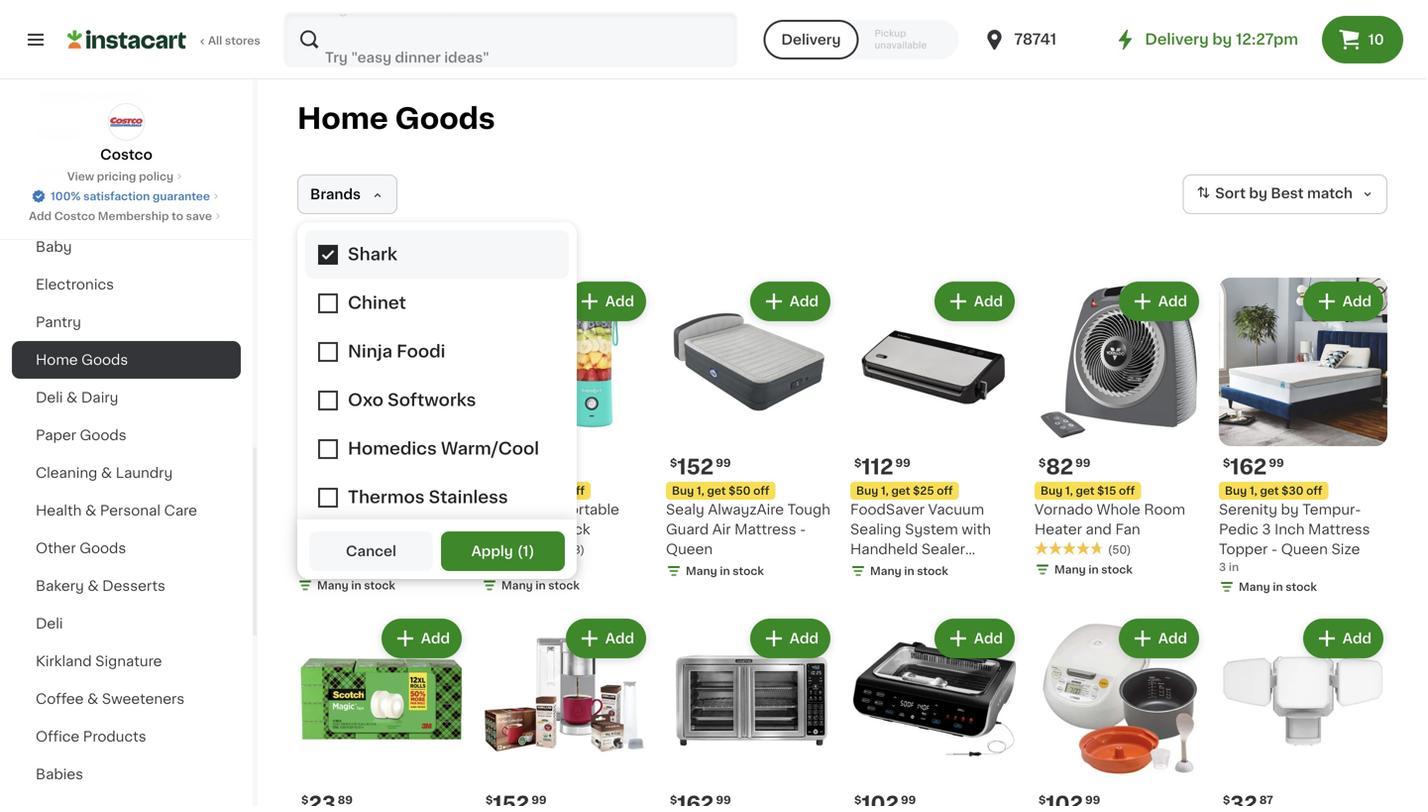 Task type: locate. For each thing, give the bounding box(es) containing it.
signature
[[95, 654, 162, 668]]

deli up the paper
[[36, 391, 63, 405]]

",
[[325, 523, 333, 536]]

& left dairy
[[66, 391, 78, 405]]

by inside field
[[1250, 187, 1268, 201]]

with
[[962, 523, 992, 536]]

product group containing 162
[[1220, 278, 1388, 599]]

(50)
[[1109, 544, 1132, 555]]

office
[[36, 730, 80, 744]]

get for 162
[[1261, 485, 1280, 496]]

5 get from the left
[[1076, 485, 1095, 496]]

off right $15
[[1120, 485, 1136, 496]]

paper goods
[[36, 428, 127, 442]]

99 inside $ 162 99
[[1270, 458, 1285, 469]]

household link
[[12, 153, 241, 190]]

0 vertical spatial -
[[800, 523, 807, 536]]

& inside "health & personal care" link
[[85, 504, 96, 518]]

1 vertical spatial deli
[[36, 617, 63, 631]]

2 mattress from the left
[[1309, 523, 1371, 536]]

4 off from the left
[[937, 485, 954, 496]]

0 horizontal spatial home
[[36, 353, 78, 367]]

$ 82 99
[[1039, 457, 1091, 477]]

82 up buy 1, get $15 off
[[1047, 457, 1074, 477]]

1 horizontal spatial -
[[1272, 542, 1278, 556]]

brands
[[310, 187, 361, 201]]

snacks & candy
[[36, 89, 150, 103]]

ct
[[364, 523, 379, 536], [319, 560, 331, 571], [491, 560, 503, 571]]

5 off from the left
[[1120, 485, 1136, 496]]

3 1, from the left
[[697, 485, 705, 496]]

coffee & sweeteners link
[[12, 680, 241, 718]]

many down the 2 ct
[[502, 580, 533, 591]]

buy
[[303, 485, 326, 496], [488, 485, 510, 496], [672, 485, 694, 496], [857, 485, 879, 496], [1041, 485, 1063, 496], [1226, 485, 1248, 496]]

5 1, from the left
[[1066, 485, 1074, 496]]

0 horizontal spatial ct
[[319, 560, 331, 571]]

pets
[[36, 202, 67, 216]]

babies link
[[12, 756, 241, 793]]

1, up the chinet
[[328, 485, 336, 496]]

6 1, from the left
[[1250, 485, 1258, 496]]

2 82 from the left
[[1047, 457, 1074, 477]]

1 horizontal spatial by
[[1250, 187, 1268, 201]]

1 horizontal spatial 2
[[549, 503, 557, 517]]

& for coffee
[[87, 692, 98, 706]]

1 horizontal spatial delivery
[[1146, 32, 1210, 47]]

costco inside "add costco membership to save" link
[[54, 211, 95, 222]]

1 horizontal spatial ct
[[364, 523, 379, 536]]

alwayzaire
[[708, 503, 784, 517]]

None search field
[[284, 12, 738, 67]]

many
[[1055, 564, 1087, 575], [686, 566, 718, 577], [871, 566, 902, 577], [317, 580, 349, 591], [502, 580, 533, 591], [1240, 582, 1271, 593]]

topper
[[1220, 542, 1269, 556]]

0 horizontal spatial -
[[800, 523, 807, 536]]

mattress up size
[[1309, 523, 1371, 536]]

$ inside $ 162 99
[[1224, 458, 1231, 469]]

queen
[[666, 542, 713, 556], [1282, 542, 1329, 556]]

& inside deli & dairy link
[[66, 391, 78, 405]]

-
[[800, 523, 807, 536], [1272, 542, 1278, 556]]

sweeteners
[[102, 692, 185, 706]]

costco down 100%
[[54, 211, 95, 222]]

99 inside $ 152 99
[[716, 458, 731, 469]]

get left $4.50
[[339, 485, 357, 496]]

off for 162
[[1307, 485, 1323, 496]]

vornado whole room heater and fan
[[1035, 503, 1186, 536]]

0 horizontal spatial delivery
[[782, 33, 841, 47]]

5 buy from the left
[[1041, 485, 1063, 496]]

1 off from the left
[[396, 485, 412, 496]]

1 vertical spatial 3
[[1220, 562, 1227, 573]]

1 1, from the left
[[328, 485, 336, 496]]

buy up the chinet
[[303, 485, 326, 496]]

0 vertical spatial by
[[1213, 32, 1233, 47]]

get left "$30"
[[1261, 485, 1280, 496]]

& for deli
[[66, 391, 78, 405]]

bakery & desserts link
[[12, 567, 241, 605]]

goods for paper goods 'link'
[[80, 428, 127, 442]]

& for cleaning
[[101, 466, 112, 480]]

foodsaver vacuum sealing system with handheld sealer attachment
[[851, 503, 992, 576]]

many in stock down topper at the bottom of the page
[[1240, 582, 1318, 593]]

3 get from the left
[[708, 485, 726, 496]]

by right sort
[[1250, 187, 1268, 201]]

by down "$30"
[[1282, 503, 1300, 517]]

by for delivery
[[1213, 32, 1233, 47]]

& inside coffee & sweeteners link
[[87, 692, 98, 706]]

delivery
[[1146, 32, 1210, 47], [782, 33, 841, 47]]

product group
[[297, 278, 466, 597], [482, 278, 651, 597], [666, 278, 835, 583], [851, 278, 1019, 583], [1035, 278, 1204, 582], [1220, 278, 1388, 599], [297, 615, 466, 806], [482, 615, 651, 806], [666, 615, 835, 806], [851, 615, 1019, 806], [1035, 615, 1204, 806], [1220, 615, 1388, 806]]

ct down dinner
[[364, 523, 379, 536]]

1 queen from the left
[[666, 542, 713, 556]]

by left 12:27pm
[[1213, 32, 1233, 47]]

1, for 152
[[697, 485, 705, 496]]

get left $25
[[892, 485, 911, 496]]

0 vertical spatial 165
[[337, 523, 361, 536]]

buy up serenity
[[1226, 485, 1248, 496]]

buy 1, get $4.50 off
[[303, 485, 412, 496]]

cancel button
[[309, 532, 433, 571]]

home goods up brands dropdown button
[[297, 105, 496, 133]]

0 horizontal spatial 165
[[297, 560, 317, 571]]

10
[[1369, 33, 1385, 47], [448, 503, 463, 517]]

6 get from the left
[[1261, 485, 1280, 496]]

brands button
[[297, 175, 398, 214]]

chinet dinner plates, 10 3/8 ", 165 ct
[[297, 503, 463, 536]]

0 vertical spatial 10
[[1369, 33, 1385, 47]]

home up brands dropdown button
[[297, 105, 388, 133]]

& left 'laundry'
[[101, 466, 112, 480]]

serenity by tempur- pedic 3 inch mattress topper - queen size 3 in
[[1220, 503, 1371, 573]]

$ inside $ 112 99
[[855, 458, 862, 469]]

deli for deli
[[36, 617, 63, 631]]

3 off from the left
[[754, 485, 770, 496]]

0 vertical spatial deli
[[36, 391, 63, 405]]

many down guard
[[686, 566, 718, 577]]

165 right ",
[[337, 523, 361, 536]]

costco up view pricing policy link on the left of page
[[100, 148, 153, 162]]

165
[[337, 523, 361, 536], [297, 560, 317, 571]]

- inside serenity by tempur- pedic 3 inch mattress topper - queen size 3 in
[[1272, 542, 1278, 556]]

queen down guard
[[666, 542, 713, 556]]

$ inside the $ 82 99
[[1039, 458, 1047, 469]]

add button
[[568, 284, 645, 319], [752, 284, 829, 319], [937, 284, 1013, 319], [1121, 284, 1198, 319], [1306, 284, 1382, 319], [384, 621, 460, 656], [568, 621, 645, 656], [752, 621, 829, 656], [937, 621, 1013, 656], [1121, 621, 1198, 656], [1306, 621, 1382, 656]]

1 vertical spatial by
[[1250, 187, 1268, 201]]

sealy alwayzaire tough guard air mattress - queen
[[666, 503, 831, 556]]

plates,
[[397, 503, 444, 517]]

100%
[[51, 191, 81, 202]]

stock down sealer
[[918, 566, 949, 577]]

1 vertical spatial -
[[1272, 542, 1278, 556]]

ct down the apply
[[491, 560, 503, 571]]

3/8
[[297, 523, 321, 536]]

1 vertical spatial 165
[[297, 560, 317, 571]]

1 horizontal spatial home goods
[[297, 105, 496, 133]]

in inside serenity by tempur- pedic 3 inch mattress topper - queen size 3 in
[[1230, 562, 1240, 573]]

1 82 from the left
[[493, 457, 521, 477]]

1, for 82
[[1066, 485, 1074, 496]]

buy down 112
[[857, 485, 879, 496]]

1,
[[328, 485, 336, 496], [513, 485, 520, 496], [697, 485, 705, 496], [882, 485, 889, 496], [1066, 485, 1074, 496], [1250, 485, 1258, 496]]

2 queen from the left
[[1282, 542, 1329, 556]]

get left $20
[[523, 485, 542, 496]]

view pricing policy link
[[67, 169, 186, 184]]

service type group
[[764, 20, 959, 59]]

4 buy from the left
[[857, 485, 879, 496]]

4 get from the left
[[892, 485, 911, 496]]

0 horizontal spatial queen
[[666, 542, 713, 556]]

2 down $20
[[549, 503, 557, 517]]

2 horizontal spatial ct
[[491, 560, 503, 571]]

off right "$30"
[[1307, 485, 1323, 496]]

4 1, from the left
[[882, 485, 889, 496]]

off right $50 at the bottom of the page
[[754, 485, 770, 496]]

off right $20
[[569, 485, 585, 496]]

- inside sealy alwayzaire tough guard air mattress - queen
[[800, 523, 807, 536]]

0 vertical spatial 3
[[1263, 523, 1272, 536]]

1 horizontal spatial 165
[[337, 523, 361, 536]]

1 vertical spatial costco
[[54, 211, 95, 222]]

82 for $ 82
[[493, 457, 521, 477]]

- down tough at the bottom right of page
[[800, 523, 807, 536]]

0 horizontal spatial by
[[1213, 32, 1233, 47]]

2 deli from the top
[[36, 617, 63, 631]]

& inside bakery & desserts link
[[88, 579, 99, 593]]

view pricing policy
[[67, 171, 174, 182]]

& inside snacks & candy link
[[89, 89, 101, 103]]

off up plates,
[[396, 485, 412, 496]]

mattress down alwayzaire
[[735, 523, 797, 536]]

by inside serenity by tempur- pedic 3 inch mattress topper - queen size 3 in
[[1282, 503, 1300, 517]]

many in stock down ")"
[[502, 580, 580, 591]]

pack
[[557, 523, 591, 536]]

goods
[[395, 105, 496, 133], [81, 353, 128, 367], [80, 428, 127, 442], [80, 541, 126, 555]]

3 down topper at the bottom of the page
[[1220, 562, 1227, 573]]

82 up "buy 1, get $20 off"
[[493, 457, 521, 477]]

get for 82
[[1076, 485, 1095, 496]]

mattress inside serenity by tempur- pedic 3 inch mattress topper - queen size 3 in
[[1309, 523, 1371, 536]]

delivery by 12:27pm link
[[1114, 28, 1299, 52]]

0 vertical spatial 2
[[549, 503, 557, 517]]

pedic
[[1220, 523, 1259, 536]]

attachment
[[851, 562, 933, 576]]

1, up foodsaver
[[882, 485, 889, 496]]

1 horizontal spatial 10
[[1369, 33, 1385, 47]]

1 horizontal spatial 3
[[1263, 523, 1272, 536]]

0 horizontal spatial home goods
[[36, 353, 128, 367]]

home down the pantry
[[36, 353, 78, 367]]

inch
[[1275, 523, 1305, 536]]

1 get from the left
[[339, 485, 357, 496]]

78741
[[1015, 32, 1057, 47]]

goods inside 'link'
[[80, 428, 127, 442]]

1, up vornado
[[1066, 485, 1074, 496]]

office products link
[[12, 718, 241, 756]]

off right $25
[[937, 485, 954, 496]]

guard
[[666, 523, 709, 536]]

1, down $ 152 99
[[697, 485, 705, 496]]

2 off from the left
[[569, 485, 585, 496]]

- down inch at the right
[[1272, 542, 1278, 556]]

2 down the apply
[[482, 560, 489, 571]]

delivery inside button
[[782, 33, 841, 47]]

deli & dairy link
[[12, 379, 241, 416]]

care
[[164, 504, 197, 518]]

3 buy from the left
[[672, 485, 694, 496]]

handheld
[[851, 542, 919, 556]]

1 horizontal spatial 82
[[1047, 457, 1074, 477]]

buy up sealy
[[672, 485, 694, 496]]

2
[[549, 503, 557, 517], [482, 560, 489, 571]]

queen down inch at the right
[[1282, 542, 1329, 556]]

1 horizontal spatial mattress
[[1309, 523, 1371, 536]]

pantry link
[[12, 303, 241, 341]]

& left candy at the left top of the page
[[89, 89, 101, 103]]

Search field
[[286, 14, 736, 65]]

office products
[[36, 730, 146, 744]]

buy up vornado
[[1041, 485, 1063, 496]]

1 horizontal spatial home
[[297, 105, 388, 133]]

other goods link
[[12, 530, 241, 567]]

(693)
[[555, 544, 585, 555]]

costco logo image
[[108, 103, 145, 141]]

0 horizontal spatial mattress
[[735, 523, 797, 536]]

82 for $ 82 99
[[1047, 457, 1074, 477]]

$ 162 99
[[1224, 457, 1285, 477]]

0 horizontal spatial 2
[[482, 560, 489, 571]]

0 horizontal spatial 3
[[1220, 562, 1227, 573]]

1 vertical spatial 10
[[448, 503, 463, 517]]

82
[[493, 457, 521, 477], [1047, 457, 1074, 477]]

ct down ",
[[319, 560, 331, 571]]

2 horizontal spatial by
[[1282, 503, 1300, 517]]

products
[[83, 730, 146, 744]]

home
[[297, 105, 388, 133], [36, 353, 78, 367]]

ct for 26
[[319, 560, 331, 571]]

1 deli from the top
[[36, 391, 63, 405]]

1 mattress from the left
[[735, 523, 797, 536]]

get left $15
[[1076, 485, 1095, 496]]

get left $50 at the bottom of the page
[[708, 485, 726, 496]]

off for 82
[[1120, 485, 1136, 496]]

many in stock down handheld
[[871, 566, 949, 577]]

0 vertical spatial home goods
[[297, 105, 496, 133]]

2 vertical spatial by
[[1282, 503, 1300, 517]]

buy up blendjet
[[488, 485, 510, 496]]

10 button
[[1323, 16, 1404, 63]]

0 vertical spatial costco
[[100, 148, 153, 162]]

home goods up deli & dairy
[[36, 353, 128, 367]]

1 horizontal spatial queen
[[1282, 542, 1329, 556]]

0 horizontal spatial 82
[[493, 457, 521, 477]]

& right bakery
[[88, 579, 99, 593]]

off for 152
[[754, 485, 770, 496]]

6 buy from the left
[[1226, 485, 1248, 496]]

1 vertical spatial home
[[36, 353, 78, 367]]

bakery
[[36, 579, 84, 593]]

0 horizontal spatial costco
[[54, 211, 95, 222]]

6 off from the left
[[1307, 485, 1323, 496]]

& inside cleaning & laundry link
[[101, 466, 112, 480]]

queen inside serenity by tempur- pedic 3 inch mattress topper - queen size 3 in
[[1282, 542, 1329, 556]]

deli down bakery
[[36, 617, 63, 631]]

1
[[523, 544, 529, 558]]

& right coffee
[[87, 692, 98, 706]]

$20
[[545, 485, 566, 496]]

26
[[309, 457, 336, 477], [338, 458, 353, 469]]

1 horizontal spatial 26
[[338, 458, 353, 469]]

queen inside sealy alwayzaire tough guard air mattress - queen
[[666, 542, 713, 556]]

guarantee
[[153, 191, 210, 202]]

1, up blendjet
[[513, 485, 520, 496]]

& right health
[[85, 504, 96, 518]]

electronics link
[[12, 266, 241, 303]]

0 horizontal spatial 10
[[448, 503, 463, 517]]

165 down 3/8
[[297, 560, 317, 571]]

1, up serenity
[[1250, 485, 1258, 496]]

off for 112
[[937, 485, 954, 496]]

3 left inch at the right
[[1263, 523, 1272, 536]]



Task type: describe. For each thing, give the bounding box(es) containing it.
other goods
[[36, 541, 126, 555]]

1, for 112
[[882, 485, 889, 496]]

desserts
[[102, 579, 165, 593]]

product group containing 26
[[297, 278, 466, 597]]

pets link
[[12, 190, 241, 228]]

87
[[1260, 795, 1274, 806]]

buy 1, get $20 off
[[488, 485, 585, 496]]

paper goods link
[[12, 416, 241, 454]]

$ 112 99
[[855, 457, 911, 477]]

coffee & sweeteners
[[36, 692, 185, 706]]

& for health
[[85, 504, 96, 518]]

portable
[[561, 503, 620, 517]]

dinner
[[347, 503, 394, 517]]

air
[[713, 523, 731, 536]]

frozen link
[[12, 115, 241, 153]]

100% satisfaction guarantee button
[[31, 184, 222, 204]]

by for sort
[[1250, 187, 1268, 201]]

by for serenity
[[1282, 503, 1300, 517]]

26 26
[[309, 457, 353, 477]]

162
[[1231, 457, 1268, 477]]

ct for $
[[491, 560, 503, 571]]

chinet
[[297, 503, 344, 517]]

buy for 152
[[672, 485, 694, 496]]

mattress inside sealy alwayzaire tough guard air mattress - queen
[[735, 523, 797, 536]]

save
[[186, 211, 212, 222]]

household
[[36, 165, 112, 178]]

2 buy from the left
[[488, 485, 510, 496]]

buy for 82
[[1041, 485, 1063, 496]]

pricing
[[97, 171, 136, 182]]

pantry
[[36, 315, 81, 329]]

cancel
[[346, 544, 397, 558]]

many down heater
[[1055, 564, 1087, 575]]

many in stock down cancel
[[317, 580, 396, 591]]

blender,
[[482, 523, 539, 536]]

$ 82
[[486, 457, 521, 477]]

add costco membership to save link
[[29, 208, 224, 224]]

kirkland signature link
[[12, 643, 241, 680]]

babies
[[36, 768, 83, 781]]

12:27pm
[[1237, 32, 1299, 47]]

get for 112
[[892, 485, 911, 496]]

vacuum
[[929, 503, 985, 517]]

policy
[[139, 171, 174, 182]]

)
[[529, 544, 535, 558]]

best match
[[1272, 187, 1354, 201]]

ct inside chinet dinner plates, 10 3/8 ", 165 ct
[[364, 523, 379, 536]]

product group containing 112
[[851, 278, 1019, 583]]

delivery by 12:27pm
[[1146, 32, 1299, 47]]

$ inside $ 152 99
[[670, 458, 678, 469]]

whole
[[1097, 503, 1141, 517]]

2 inside blendjet 2 portable blender, 2-pack
[[549, 503, 557, 517]]

2-
[[543, 523, 557, 536]]

many down 165 ct
[[317, 580, 349, 591]]

cleaning & laundry link
[[12, 454, 241, 492]]

many in stock down the air
[[686, 566, 764, 577]]

1 vertical spatial home goods
[[36, 353, 128, 367]]

all stores
[[208, 35, 260, 46]]

baby link
[[12, 228, 241, 266]]

99 inside $ 112 99
[[896, 458, 911, 469]]

$25
[[913, 485, 935, 496]]

room
[[1145, 503, 1186, 517]]

apply ( 1 )
[[472, 544, 535, 558]]

buy for 112
[[857, 485, 879, 496]]

2 ct
[[482, 560, 503, 571]]

buy 1, get $50 off
[[672, 485, 770, 496]]

bakery & desserts
[[36, 579, 165, 593]]

buy for 162
[[1226, 485, 1248, 496]]

goods for other goods link
[[80, 541, 126, 555]]

1 buy from the left
[[303, 485, 326, 496]]

and
[[1086, 523, 1113, 536]]

view
[[67, 171, 94, 182]]

stock down cancel button
[[364, 580, 396, 591]]

stock down serenity by tempur- pedic 3 inch mattress topper - queen size 3 in on the bottom right of the page
[[1286, 582, 1318, 593]]

$15
[[1098, 485, 1117, 496]]

1 horizontal spatial costco
[[100, 148, 153, 162]]

stores
[[225, 35, 260, 46]]

goods for home goods link
[[81, 353, 128, 367]]

cleaning & laundry
[[36, 466, 173, 480]]

size
[[1332, 542, 1361, 556]]

89
[[338, 795, 353, 806]]

blendjet 2 portable blender, 2-pack
[[482, 503, 620, 536]]

best
[[1272, 187, 1305, 201]]

$4.50
[[360, 485, 393, 496]]

costco link
[[100, 103, 153, 165]]

10 inside 10 button
[[1369, 33, 1385, 47]]

& for snacks
[[89, 89, 101, 103]]

$50
[[729, 485, 751, 496]]

health & personal care
[[36, 504, 197, 518]]

78741 button
[[983, 12, 1102, 67]]

vornado
[[1035, 503, 1094, 517]]

personal
[[100, 504, 161, 518]]

many in stock down the (50)
[[1055, 564, 1133, 575]]

get for 152
[[708, 485, 726, 496]]

heater
[[1035, 523, 1083, 536]]

candy
[[104, 89, 150, 103]]

buy 1, get $25 off
[[857, 485, 954, 496]]

26 inside the "26 26"
[[338, 458, 353, 469]]

stock down the (50)
[[1102, 564, 1133, 575]]

foodsaver
[[851, 503, 925, 517]]

Best match Sort by field
[[1183, 175, 1388, 214]]

many down handheld
[[871, 566, 902, 577]]

dairy
[[81, 391, 118, 405]]

100% satisfaction guarantee
[[51, 191, 210, 202]]

$ inside $ 82
[[486, 458, 493, 469]]

1, for 162
[[1250, 485, 1258, 496]]

product group containing 152
[[666, 278, 835, 583]]

buy 1, get $15 off
[[1041, 485, 1136, 496]]

1 vertical spatial 2
[[482, 560, 489, 571]]

0 horizontal spatial 26
[[309, 457, 336, 477]]

health & personal care link
[[12, 492, 241, 530]]

deli link
[[12, 605, 241, 643]]

other
[[36, 541, 76, 555]]

(
[[517, 544, 523, 558]]

match
[[1308, 187, 1354, 201]]

home inside home goods link
[[36, 353, 78, 367]]

delivery for delivery
[[782, 33, 841, 47]]

add costco membership to save
[[29, 211, 212, 222]]

& for bakery
[[88, 579, 99, 593]]

stock down sealy alwayzaire tough guard air mattress - queen
[[733, 566, 764, 577]]

tempur-
[[1303, 503, 1362, 517]]

many down topper at the bottom of the page
[[1240, 582, 1271, 593]]

0 vertical spatial home
[[297, 105, 388, 133]]

2 get from the left
[[523, 485, 542, 496]]

system
[[906, 523, 959, 536]]

stock down (693)
[[549, 580, 580, 591]]

buy 1, get $30 off
[[1226, 485, 1323, 496]]

deli for deli & dairy
[[36, 391, 63, 405]]

sealer
[[922, 542, 966, 556]]

snacks
[[36, 89, 86, 103]]

delivery for delivery by 12:27pm
[[1146, 32, 1210, 47]]

99 inside the $ 82 99
[[1076, 458, 1091, 469]]

2 1, from the left
[[513, 485, 520, 496]]

10 inside chinet dinner plates, 10 3/8 ", 165 ct
[[448, 503, 463, 517]]

membership
[[98, 211, 169, 222]]

apply
[[472, 544, 513, 558]]

165 inside chinet dinner plates, 10 3/8 ", 165 ct
[[337, 523, 361, 536]]

sort
[[1216, 187, 1247, 201]]

instacart logo image
[[67, 28, 186, 52]]



Task type: vqa. For each thing, say whether or not it's contained in the screenshot.
"to"
yes



